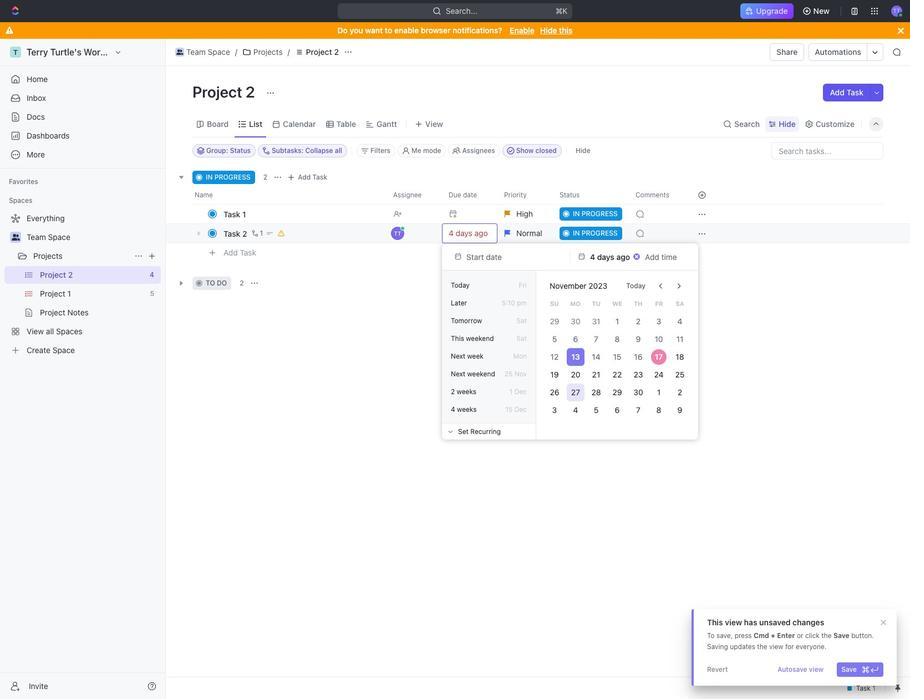 Task type: vqa. For each thing, say whether or not it's contained in the screenshot.
view to the bottom
yes



Task type: locate. For each thing, give the bounding box(es) containing it.
project
[[306, 47, 332, 57], [193, 83, 242, 101]]

4 down 27
[[573, 406, 578, 415]]

projects
[[254, 47, 283, 57], [33, 251, 63, 261]]

customize button
[[802, 116, 859, 132]]

projects link inside tree
[[33, 248, 130, 265]]

15 down 1 dec
[[506, 406, 513, 414]]

save
[[834, 632, 850, 640], [842, 666, 857, 674]]

1 horizontal spatial team
[[186, 47, 206, 57]]

1 vertical spatial team space
[[27, 233, 70, 242]]

add task button down task 2 at the left top of page
[[219, 246, 261, 260]]

2 down th
[[636, 317, 641, 326]]

0 vertical spatial 30
[[571, 317, 581, 326]]

0 vertical spatial add task button
[[824, 84, 871, 102]]

8 up 22
[[615, 335, 620, 344]]

7 up "14"
[[595, 335, 599, 344]]

1 vertical spatial hide
[[779, 119, 796, 128]]

assignees
[[463, 147, 495, 155]]

0 vertical spatial 7
[[595, 335, 599, 344]]

next week
[[451, 352, 484, 361]]

7 down 23
[[636, 406, 641, 415]]

to left do
[[206, 279, 215, 287]]

weekend for this weekend
[[466, 335, 494, 343]]

5 up the 12
[[553, 335, 557, 344]]

6 up 13
[[573, 335, 578, 344]]

27
[[571, 388, 580, 397]]

1 vertical spatial user group image
[[11, 234, 20, 241]]

save down 'button.'
[[842, 666, 857, 674]]

list link
[[247, 116, 263, 132]]

2 horizontal spatial view
[[810, 666, 824, 674]]

1 vertical spatial team
[[27, 233, 46, 242]]

0 horizontal spatial 25
[[505, 370, 513, 379]]

0 vertical spatial project 2
[[306, 47, 339, 57]]

0 vertical spatial projects
[[254, 47, 283, 57]]

new button
[[798, 2, 837, 20]]

1 vertical spatial add task button
[[285, 171, 332, 184]]

1 horizontal spatial team space
[[186, 47, 230, 57]]

set
[[458, 428, 469, 436]]

automations
[[816, 47, 862, 57]]

25
[[505, 370, 513, 379], [676, 370, 685, 380]]

view for this
[[726, 618, 743, 628]]

0 vertical spatial 3
[[657, 317, 662, 326]]

weeks for 2 weeks
[[457, 388, 477, 396]]

0 horizontal spatial 8
[[615, 335, 620, 344]]

dec down nov
[[515, 388, 527, 396]]

4 up 11
[[678, 317, 683, 326]]

22
[[613, 370, 622, 380]]

4 down 2 weeks
[[451, 406, 456, 414]]

automations button
[[810, 44, 867, 60]]

this inside this view has unsaved changes to save, press cmd + enter or click the save button. saving updates the view for everyone.
[[708, 618, 724, 628]]

0 vertical spatial sat
[[517, 317, 527, 325]]

1 horizontal spatial projects link
[[240, 46, 286, 59]]

0 vertical spatial view
[[726, 618, 743, 628]]

do you want to enable browser notifications? enable hide this
[[338, 26, 573, 35]]

1 vertical spatial to
[[206, 279, 215, 287]]

0 horizontal spatial add task
[[224, 248, 256, 257]]

0 horizontal spatial user group image
[[11, 234, 20, 241]]

28
[[592, 388, 602, 397]]

1 down 24
[[658, 388, 661, 397]]

0 vertical spatial this
[[451, 335, 464, 343]]

1 vertical spatial project
[[193, 83, 242, 101]]

29 down su
[[550, 317, 560, 326]]

1 horizontal spatial projects
[[254, 47, 283, 57]]

1 horizontal spatial team space link
[[173, 46, 233, 59]]

save inside save "button"
[[842, 666, 857, 674]]

set recurring
[[458, 428, 501, 436]]

15 for 15 dec
[[506, 406, 513, 414]]

2 vertical spatial add task button
[[219, 246, 261, 260]]

0 vertical spatial the
[[822, 632, 832, 640]]

later
[[451, 299, 467, 307]]

1 vertical spatial 7
[[636, 406, 641, 415]]

add task up customize
[[831, 88, 864, 97]]

3 down 26
[[553, 406, 557, 415]]

add down task 2 at the left top of page
[[224, 248, 238, 257]]

tree
[[4, 210, 161, 360]]

user group image
[[176, 49, 183, 55], [11, 234, 20, 241]]

weeks up 4 weeks
[[457, 388, 477, 396]]

this down tomorrow
[[451, 335, 464, 343]]

1 vertical spatial this
[[708, 618, 724, 628]]

0 vertical spatial next
[[451, 352, 466, 361]]

0 horizontal spatial project 2
[[193, 83, 259, 101]]

dec down 1 dec
[[515, 406, 527, 414]]

3 up 10
[[657, 317, 662, 326]]

/
[[235, 47, 238, 57], [288, 47, 290, 57]]

2 dec from the top
[[515, 406, 527, 414]]

favorites
[[9, 178, 38, 186]]

0 horizontal spatial /
[[235, 47, 238, 57]]

15 up 22
[[614, 352, 622, 362]]

weekend
[[466, 335, 494, 343], [468, 370, 495, 379]]

add task up task 1 link
[[298, 173, 328, 181]]

today up later
[[451, 281, 470, 290]]

this
[[559, 26, 573, 35]]

1 vertical spatial 3
[[553, 406, 557, 415]]

task up task 1 link
[[313, 173, 328, 181]]

0 horizontal spatial add task button
[[219, 246, 261, 260]]

team space link
[[173, 46, 233, 59], [27, 229, 159, 246]]

you
[[350, 26, 363, 35]]

add task button up customize
[[824, 84, 871, 102]]

add task button up task 1 link
[[285, 171, 332, 184]]

30 down 23
[[634, 388, 643, 397]]

enable
[[510, 26, 535, 35]]

1 horizontal spatial 5
[[594, 406, 599, 415]]

spaces
[[9, 196, 32, 205]]

1 horizontal spatial 6
[[615, 406, 620, 415]]

hide button
[[766, 116, 800, 132]]

0 horizontal spatial view
[[726, 618, 743, 628]]

29 down 22
[[613, 388, 622, 397]]

2 horizontal spatial add
[[831, 88, 845, 97]]

1 horizontal spatial this
[[708, 618, 724, 628]]

⌘k
[[556, 6, 568, 16]]

1 horizontal spatial 4
[[573, 406, 578, 415]]

1 vertical spatial weekend
[[468, 370, 495, 379]]

next up 2 weeks
[[451, 370, 466, 379]]

1 horizontal spatial user group image
[[176, 49, 183, 55]]

docs link
[[4, 108, 161, 126]]

sidebar navigation
[[0, 39, 166, 700]]

task
[[847, 88, 864, 97], [313, 173, 328, 181], [224, 210, 241, 219], [224, 229, 241, 238], [240, 248, 256, 257]]

1 horizontal spatial hide
[[576, 147, 591, 155]]

view
[[726, 618, 743, 628], [770, 643, 784, 652], [810, 666, 824, 674]]

0 vertical spatial 29
[[550, 317, 560, 326]]

task 1
[[224, 210, 246, 219]]

invite
[[29, 682, 48, 691]]

1 vertical spatial add task
[[298, 173, 328, 181]]

2 up list
[[246, 83, 255, 101]]

1 sat from the top
[[517, 317, 527, 325]]

2 right do
[[240, 279, 244, 287]]

25 left nov
[[505, 370, 513, 379]]

1 vertical spatial project 2
[[193, 83, 259, 101]]

1 vertical spatial 30
[[634, 388, 643, 397]]

saving
[[708, 643, 729, 652]]

1 horizontal spatial /
[[288, 47, 290, 57]]

to
[[708, 632, 715, 640]]

0 vertical spatial to
[[385, 26, 393, 35]]

0 horizontal spatial 9
[[636, 335, 641, 344]]

the right click
[[822, 632, 832, 640]]

1 vertical spatial 8
[[657, 406, 662, 415]]

week
[[468, 352, 484, 361]]

24
[[655, 370, 664, 380]]

0 vertical spatial weekend
[[466, 335, 494, 343]]

1 horizontal spatial add task
[[298, 173, 328, 181]]

1 vertical spatial dec
[[515, 406, 527, 414]]

user group image inside sidebar navigation
[[11, 234, 20, 241]]

table
[[337, 119, 356, 128]]

sat up mon
[[517, 335, 527, 343]]

0 horizontal spatial hide
[[540, 26, 557, 35]]

view down everyone.
[[810, 666, 824, 674]]

0 vertical spatial team
[[186, 47, 206, 57]]

0 vertical spatial add task
[[831, 88, 864, 97]]

tree containing team space
[[4, 210, 161, 360]]

add up customize
[[831, 88, 845, 97]]

upgrade link
[[741, 3, 794, 19]]

2 next from the top
[[451, 370, 466, 379]]

has
[[745, 618, 758, 628]]

6 down 22
[[615, 406, 620, 415]]

view up save,
[[726, 618, 743, 628]]

team
[[186, 47, 206, 57], [27, 233, 46, 242]]

add task down task 2 at the left top of page
[[224, 248, 256, 257]]

2 25 from the left
[[676, 370, 685, 380]]

next left week
[[451, 352, 466, 361]]

1 horizontal spatial 25
[[676, 370, 685, 380]]

save left 'button.'
[[834, 632, 850, 640]]

2 sat from the top
[[517, 335, 527, 343]]

docs
[[27, 112, 45, 122]]

next weekend
[[451, 370, 495, 379]]

this up to
[[708, 618, 724, 628]]

mo
[[571, 300, 581, 307]]

nov
[[515, 370, 527, 379]]

home
[[27, 74, 48, 84]]

0 horizontal spatial space
[[48, 233, 70, 242]]

0 horizontal spatial team space link
[[27, 229, 159, 246]]

25 down 18
[[676, 370, 685, 380]]

calendar link
[[281, 116, 316, 132]]

weeks down 2 weeks
[[457, 406, 477, 414]]

tree inside sidebar navigation
[[4, 210, 161, 360]]

weekend up week
[[466, 335, 494, 343]]

november
[[550, 281, 587, 291]]

23
[[634, 370, 643, 380]]

9 down 18
[[678, 406, 683, 415]]

1 vertical spatial team space link
[[27, 229, 159, 246]]

this
[[451, 335, 464, 343], [708, 618, 724, 628]]

9
[[636, 335, 641, 344], [678, 406, 683, 415]]

1 horizontal spatial to
[[385, 26, 393, 35]]

project 2 down do
[[306, 47, 339, 57]]

to right want
[[385, 26, 393, 35]]

1 horizontal spatial 3
[[657, 317, 662, 326]]

the down cmd at the right
[[758, 643, 768, 652]]

0 vertical spatial 9
[[636, 335, 641, 344]]

su
[[551, 300, 559, 307]]

1 down we
[[616, 317, 619, 326]]

1 vertical spatial sat
[[517, 335, 527, 343]]

1 right task 2 at the left top of page
[[260, 229, 263, 238]]

this weekend
[[451, 335, 494, 343]]

1 25 from the left
[[505, 370, 513, 379]]

project 2
[[306, 47, 339, 57], [193, 83, 259, 101]]

21
[[593, 370, 601, 380]]

5 down 28
[[594, 406, 599, 415]]

9 up 16
[[636, 335, 641, 344]]

1 inside button
[[260, 229, 263, 238]]

share
[[777, 47, 798, 57]]

3
[[657, 317, 662, 326], [553, 406, 557, 415]]

team space
[[186, 47, 230, 57], [27, 233, 70, 242]]

30 down mo
[[571, 317, 581, 326]]

1 dec from the top
[[515, 388, 527, 396]]

1 horizontal spatial today
[[627, 282, 646, 290]]

weeks for 4 weeks
[[457, 406, 477, 414]]

8 down 24
[[657, 406, 662, 415]]

add
[[831, 88, 845, 97], [298, 173, 311, 181], [224, 248, 238, 257]]

task down 1 button
[[240, 248, 256, 257]]

weekend down week
[[468, 370, 495, 379]]

1 horizontal spatial project 2
[[306, 47, 339, 57]]

projects link
[[240, 46, 286, 59], [33, 248, 130, 265]]

0 vertical spatial team space link
[[173, 46, 233, 59]]

0 vertical spatial 6
[[573, 335, 578, 344]]

0 vertical spatial project
[[306, 47, 332, 57]]

2 / from the left
[[288, 47, 290, 57]]

calendar
[[283, 119, 316, 128]]

1 next from the top
[[451, 352, 466, 361]]

today up th
[[627, 282, 646, 290]]

0 horizontal spatial 4
[[451, 406, 456, 414]]

5
[[553, 335, 557, 344], [594, 406, 599, 415]]

0 horizontal spatial the
[[758, 643, 768, 652]]

2 vertical spatial hide
[[576, 147, 591, 155]]

sat down the "pm"
[[517, 317, 527, 325]]

1 horizontal spatial add
[[298, 173, 311, 181]]

0 vertical spatial 15
[[614, 352, 622, 362]]

1 down 25 nov
[[510, 388, 513, 396]]

8
[[615, 335, 620, 344], [657, 406, 662, 415]]

space
[[208, 47, 230, 57], [48, 233, 70, 242]]

share button
[[770, 43, 805, 61]]

space inside tree
[[48, 233, 70, 242]]

project 2 up board
[[193, 83, 259, 101]]

0 horizontal spatial this
[[451, 335, 464, 343]]

dec for 1 dec
[[515, 388, 527, 396]]

add up task 1 link
[[298, 173, 311, 181]]

0 vertical spatial add
[[831, 88, 845, 97]]

1 vertical spatial next
[[451, 370, 466, 379]]

1 vertical spatial the
[[758, 643, 768, 652]]

favorites button
[[4, 175, 43, 189]]

0 horizontal spatial 6
[[573, 335, 578, 344]]

enter
[[778, 632, 796, 640]]

do
[[338, 26, 348, 35]]

1 horizontal spatial 15
[[614, 352, 622, 362]]

tu
[[592, 300, 601, 307]]

the
[[822, 632, 832, 640], [758, 643, 768, 652]]

1 vertical spatial 15
[[506, 406, 513, 414]]

2 horizontal spatial hide
[[779, 119, 796, 128]]

view down + at the bottom right of page
[[770, 643, 784, 652]]

1 horizontal spatial 9
[[678, 406, 683, 415]]

dec
[[515, 388, 527, 396], [515, 406, 527, 414]]

5:10 pm
[[502, 299, 527, 307]]

view inside button
[[810, 666, 824, 674]]



Task type: describe. For each thing, give the bounding box(es) containing it.
2 horizontal spatial add task button
[[824, 84, 871, 102]]

autosave view button
[[774, 663, 829, 678]]

this for weekend
[[451, 335, 464, 343]]

home link
[[4, 70, 161, 88]]

2 down 18
[[678, 388, 683, 397]]

0 horizontal spatial 5
[[553, 335, 557, 344]]

1 horizontal spatial project
[[306, 47, 332, 57]]

14
[[593, 352, 601, 362]]

Start date text field
[[467, 252, 559, 262]]

2 right progress
[[264, 173, 268, 181]]

13
[[572, 352, 580, 362]]

0 vertical spatial hide
[[540, 26, 557, 35]]

1 horizontal spatial 30
[[634, 388, 643, 397]]

everyone.
[[796, 643, 827, 652]]

revert button
[[703, 663, 733, 678]]

this for view
[[708, 618, 724, 628]]

1 horizontal spatial 8
[[657, 406, 662, 415]]

in progress
[[206, 173, 251, 181]]

0 vertical spatial team space
[[186, 47, 230, 57]]

november 2023
[[550, 281, 608, 291]]

recurring
[[471, 428, 501, 436]]

1 horizontal spatial 29
[[613, 388, 622, 397]]

5:10
[[502, 299, 516, 307]]

autosave view
[[778, 666, 824, 674]]

1 horizontal spatial the
[[822, 632, 832, 640]]

weekend for next weekend
[[468, 370, 495, 379]]

0 horizontal spatial to
[[206, 279, 215, 287]]

pm
[[517, 299, 527, 307]]

2 down do
[[334, 47, 339, 57]]

1 up task 2 at the left top of page
[[243, 210, 246, 219]]

0 vertical spatial 8
[[615, 335, 620, 344]]

sa
[[676, 300, 685, 307]]

cmd
[[754, 632, 770, 640]]

list
[[249, 119, 263, 128]]

19
[[551, 370, 559, 380]]

1 vertical spatial 6
[[615, 406, 620, 415]]

sat for tomorrow
[[517, 317, 527, 325]]

2023
[[589, 281, 608, 291]]

inbox link
[[4, 89, 161, 107]]

we
[[613, 300, 623, 307]]

save inside this view has unsaved changes to save, press cmd + enter or click the save button. saving updates the view for everyone.
[[834, 632, 850, 640]]

new
[[814, 6, 830, 16]]

18
[[676, 352, 685, 362]]

0 horizontal spatial 29
[[550, 317, 560, 326]]

changes
[[793, 618, 825, 628]]

1 horizontal spatial add task button
[[285, 171, 332, 184]]

projects inside tree
[[33, 251, 63, 261]]

task up customize
[[847, 88, 864, 97]]

autosave
[[778, 666, 808, 674]]

this view has unsaved changes to save, press cmd + enter or click the save button. saving updates the view for everyone.
[[708, 618, 875, 652]]

+
[[771, 632, 776, 640]]

11
[[677, 335, 684, 344]]

board link
[[205, 116, 229, 132]]

10
[[655, 335, 664, 344]]

search button
[[720, 116, 764, 132]]

25 for 25
[[676, 370, 685, 380]]

25 for 25 nov
[[505, 370, 513, 379]]

2 up 4 weeks
[[451, 388, 455, 396]]

1 vertical spatial 5
[[594, 406, 599, 415]]

2 weeks
[[451, 388, 477, 396]]

0 horizontal spatial 7
[[595, 335, 599, 344]]

Due date text field
[[591, 252, 631, 262]]

enable
[[395, 26, 419, 35]]

31
[[593, 317, 601, 326]]

user group image inside team space link
[[176, 49, 183, 55]]

2 horizontal spatial 4
[[678, 317, 683, 326]]

task down task 1 on the left of page
[[224, 229, 241, 238]]

dec for 15 dec
[[515, 406, 527, 414]]

0 horizontal spatial today
[[451, 281, 470, 290]]

hide button
[[572, 144, 595, 158]]

save,
[[717, 632, 733, 640]]

browser
[[421, 26, 451, 35]]

Add time text field
[[646, 252, 679, 262]]

2 vertical spatial add task
[[224, 248, 256, 257]]

or
[[797, 632, 804, 640]]

20
[[571, 370, 581, 380]]

notifications?
[[453, 26, 503, 35]]

mon
[[514, 352, 527, 361]]

12
[[551, 352, 559, 362]]

team space link inside sidebar navigation
[[27, 229, 159, 246]]

board
[[207, 119, 229, 128]]

hide inside hide button
[[576, 147, 591, 155]]

gantt
[[377, 119, 397, 128]]

dashboards link
[[4, 127, 161, 145]]

team inside sidebar navigation
[[27, 233, 46, 242]]

15 dec
[[506, 406, 527, 414]]

upgrade
[[757, 6, 788, 16]]

press
[[735, 632, 752, 640]]

team space inside tree
[[27, 233, 70, 242]]

button.
[[852, 632, 875, 640]]

17
[[656, 352, 664, 362]]

hide inside hide dropdown button
[[779, 119, 796, 128]]

today button
[[620, 278, 653, 295]]

1 / from the left
[[235, 47, 238, 57]]

unsaved
[[760, 618, 791, 628]]

do
[[217, 279, 227, 287]]

to do
[[206, 279, 227, 287]]

th
[[634, 300, 643, 307]]

2 horizontal spatial add task
[[831, 88, 864, 97]]

want
[[365, 26, 383, 35]]

next for next week
[[451, 352, 466, 361]]

sat for this weekend
[[517, 335, 527, 343]]

0 horizontal spatial 3
[[553, 406, 557, 415]]

1 vertical spatial view
[[770, 643, 784, 652]]

save button
[[838, 663, 884, 678]]

task 2
[[224, 229, 247, 238]]

0 horizontal spatial add
[[224, 248, 238, 257]]

25 nov
[[505, 370, 527, 379]]

fr
[[656, 300, 663, 307]]

for
[[786, 643, 795, 652]]

dashboards
[[27, 131, 70, 140]]

search
[[735, 119, 760, 128]]

0 horizontal spatial project
[[193, 83, 242, 101]]

0 vertical spatial projects link
[[240, 46, 286, 59]]

2 left 1 button
[[243, 229, 247, 238]]

16
[[634, 352, 643, 362]]

task up task 2 at the left top of page
[[224, 210, 241, 219]]

0 horizontal spatial 30
[[571, 317, 581, 326]]

next for next weekend
[[451, 370, 466, 379]]

15 for 15
[[614, 352, 622, 362]]

1 horizontal spatial space
[[208, 47, 230, 57]]

project 2 link
[[292, 46, 342, 59]]

gantt link
[[375, 116, 397, 132]]

today inside button
[[627, 282, 646, 290]]

4 weeks
[[451, 406, 477, 414]]

search...
[[446, 6, 478, 16]]

view for autosave
[[810, 666, 824, 674]]

Search tasks... text field
[[773, 143, 884, 159]]



